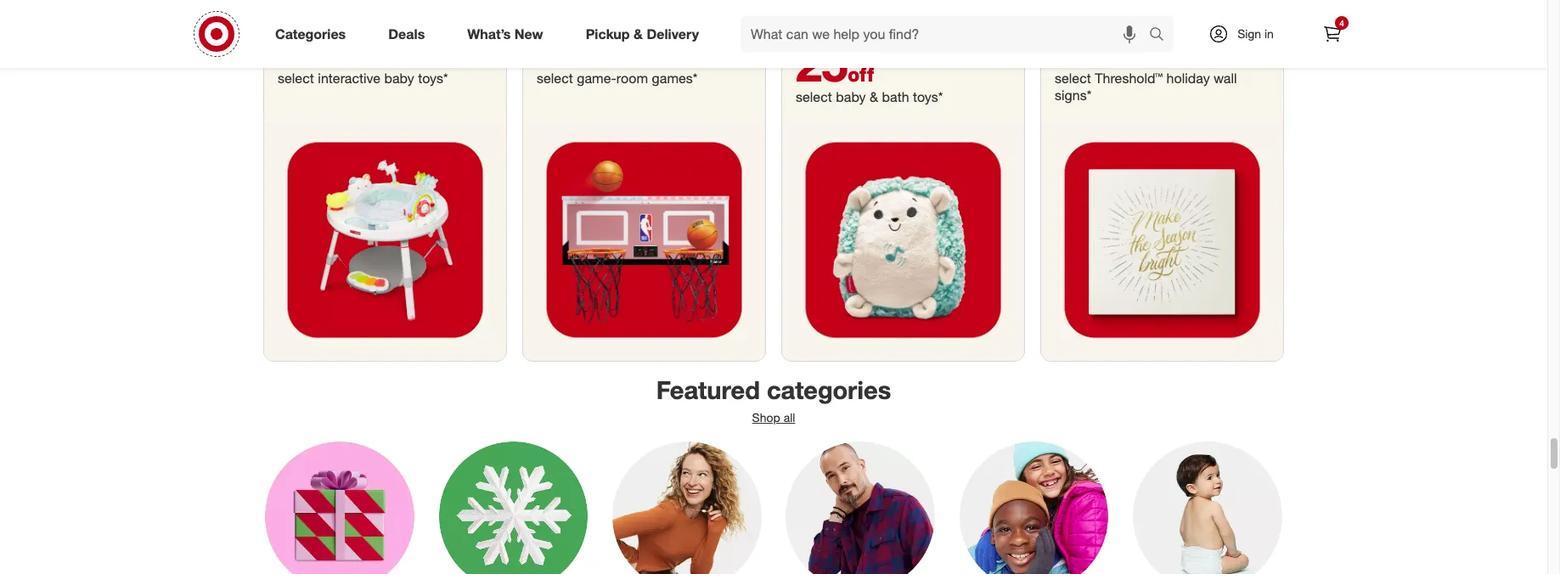 Task type: describe. For each thing, give the bounding box(es) containing it.
deals
[[388, 25, 425, 42]]

holiday wall signs*
[[1055, 70, 1237, 104]]

what's new link
[[453, 15, 565, 53]]

holiday
[[1167, 70, 1210, 87]]

what's
[[467, 25, 511, 42]]

select inside 20 select game-room games*
[[537, 70, 573, 87]]

20 for 20 select interactive baby toys*
[[278, 16, 357, 74]]

bath
[[882, 89, 909, 106]]

threshold
[[1095, 70, 1155, 87]]

categories
[[767, 375, 891, 405]]

What can we help you find? suggestions appear below search field
[[741, 15, 1153, 53]]

shop
[[752, 410, 780, 424]]

select baby & bath toys*
[[796, 89, 943, 106]]

delivery
[[647, 25, 699, 42]]

pickup
[[586, 25, 630, 42]]

featured
[[656, 375, 760, 405]]

pickup & delivery
[[586, 25, 699, 42]]

™
[[1155, 70, 1163, 87]]

pickup & delivery link
[[571, 15, 720, 53]]

wall
[[1214, 70, 1237, 87]]

toys* for 20
[[418, 70, 448, 87]]

new
[[515, 25, 543, 42]]

what's new
[[467, 25, 543, 42]]

baby inside 20 select interactive baby toys*
[[384, 70, 414, 87]]

select inside 20 select interactive baby toys*
[[278, 70, 314, 87]]

all
[[784, 410, 795, 424]]

games*
[[652, 70, 698, 87]]

sign in
[[1238, 26, 1274, 41]]

search
[[1141, 27, 1182, 44]]



Task type: vqa. For each thing, say whether or not it's contained in the screenshot.
What can we help you find? suggestions appear below search field
yes



Task type: locate. For each thing, give the bounding box(es) containing it.
20 inside 20 select interactive baby toys*
[[278, 16, 357, 74]]

4 link
[[1314, 15, 1351, 53]]

25
[[796, 35, 875, 93]]

search button
[[1141, 15, 1182, 56]]

sign in link
[[1194, 15, 1300, 53]]

deals link
[[374, 15, 446, 53]]

signs*
[[1055, 87, 1092, 104]]

&
[[634, 25, 643, 42], [870, 89, 878, 106]]

bogo
[[796, 23, 850, 45]]

1 horizontal spatial toys*
[[913, 89, 943, 106]]

room
[[616, 70, 648, 87]]

1 horizontal spatial &
[[870, 89, 878, 106]]

toys*
[[418, 70, 448, 87], [913, 89, 943, 106]]

0 horizontal spatial toys*
[[418, 70, 448, 87]]

1 horizontal spatial baby
[[836, 89, 866, 106]]

categories
[[275, 25, 346, 42]]

shop all link
[[752, 410, 795, 424]]

select down categories
[[278, 70, 314, 87]]

select down 'bogo'
[[796, 89, 832, 106]]

1 vertical spatial toys*
[[913, 89, 943, 106]]

categories link
[[261, 15, 367, 53]]

select left game-
[[537, 70, 573, 87]]

toys* down deals link on the top
[[418, 70, 448, 87]]

select left "threshold"
[[1055, 70, 1091, 87]]

20 select game-room games*
[[537, 16, 698, 87]]

toys* right bath
[[913, 89, 943, 106]]

1 20 from the left
[[278, 16, 357, 74]]

20 for 20 select game-room games*
[[537, 16, 616, 74]]

in
[[1265, 26, 1274, 41]]

interactive
[[318, 70, 381, 87]]

1 horizontal spatial 20
[[537, 16, 616, 74]]

0 vertical spatial toys*
[[418, 70, 448, 87]]

baby left bath
[[836, 89, 866, 106]]

toys* inside 20 select interactive baby toys*
[[418, 70, 448, 87]]

0 vertical spatial &
[[634, 25, 643, 42]]

& inside pickup & delivery link
[[634, 25, 643, 42]]

0 horizontal spatial baby
[[384, 70, 414, 87]]

select
[[278, 70, 314, 87], [537, 70, 573, 87], [1055, 70, 1091, 87], [796, 89, 832, 106]]

baby down deals
[[384, 70, 414, 87]]

20 inside 20 select game-room games*
[[537, 16, 616, 74]]

sign
[[1238, 26, 1261, 41]]

& left bath
[[870, 89, 878, 106]]

2 20 from the left
[[537, 16, 616, 74]]

4
[[1340, 18, 1344, 28]]

toys* for select
[[913, 89, 943, 106]]

select threshold ™
[[1055, 70, 1163, 87]]

& right "pickup"
[[634, 25, 643, 42]]

0 horizontal spatial 20
[[278, 16, 357, 74]]

30
[[1055, 16, 1134, 74]]

0 vertical spatial baby
[[384, 70, 414, 87]]

1 vertical spatial baby
[[836, 89, 866, 106]]

1 vertical spatial &
[[870, 89, 878, 106]]

game-
[[577, 70, 616, 87]]

0 horizontal spatial &
[[634, 25, 643, 42]]

20
[[278, 16, 357, 74], [537, 16, 616, 74]]

20 select interactive baby toys*
[[278, 16, 448, 87]]

baby
[[384, 70, 414, 87], [836, 89, 866, 106]]

featured categories shop all
[[656, 375, 891, 424]]



